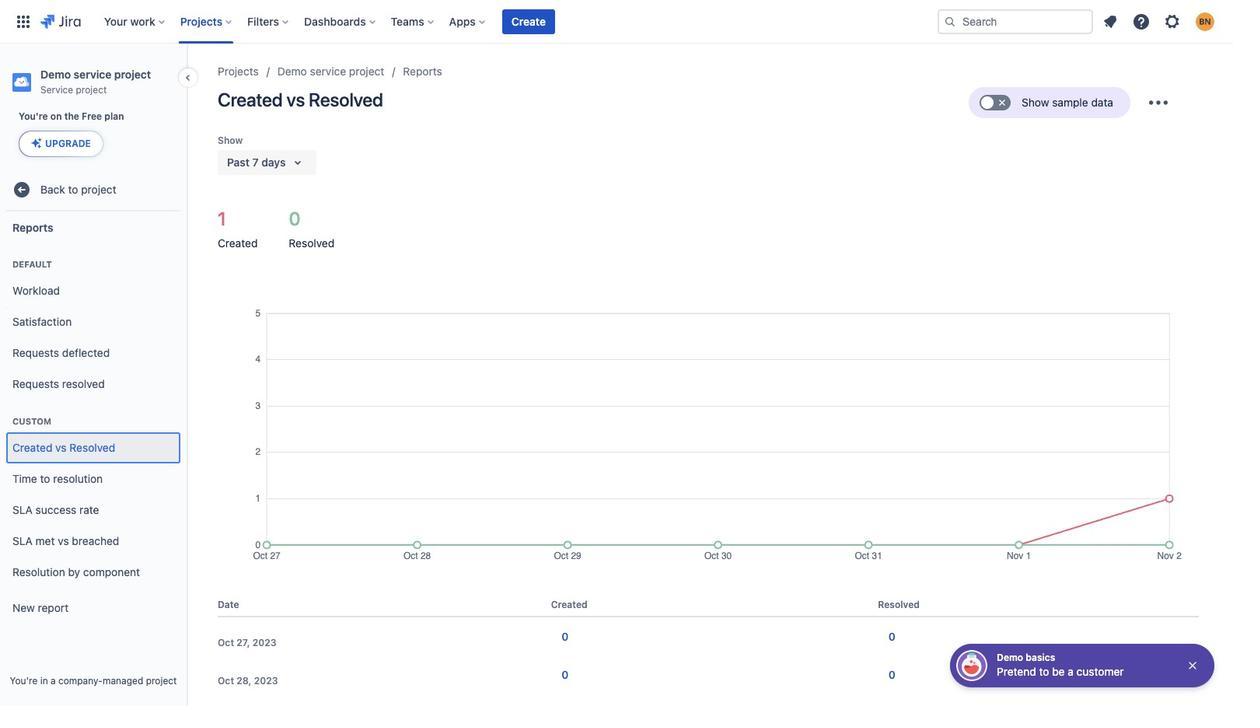 Task type: vqa. For each thing, say whether or not it's contained in the screenshot.
helper to the middle
no



Task type: describe. For each thing, give the bounding box(es) containing it.
sla success rate link
[[6, 495, 180, 526]]

requests resolved link
[[6, 369, 180, 400]]

service for demo service project
[[310, 65, 346, 78]]

2023 for oct 27, 2023
[[253, 637, 277, 648]]

sla success rate
[[12, 503, 99, 516]]

requests for requests deflected
[[12, 346, 59, 359]]

create button
[[502, 9, 555, 34]]

to for time
[[40, 472, 50, 485]]

resolved
[[62, 377, 105, 390]]

pretend
[[997, 665, 1036, 678]]

upgrade
[[45, 138, 91, 149]]

breached
[[72, 534, 119, 547]]

new report
[[12, 601, 69, 614]]

1
[[218, 208, 226, 229]]

1 vertical spatial vs
[[55, 441, 67, 454]]

dashboards button
[[299, 9, 382, 34]]

7
[[252, 156, 259, 169]]

met
[[35, 534, 55, 547]]

plan
[[104, 110, 124, 122]]

0 vertical spatial vs
[[287, 89, 305, 110]]

your profile and settings image
[[1196, 12, 1215, 31]]

satisfaction link
[[6, 306, 180, 338]]

workload
[[12, 284, 60, 297]]

banner containing your work
[[0, 0, 1233, 44]]

more image
[[1146, 90, 1171, 115]]

created vs resolved link
[[6, 432, 180, 463]]

project for demo service project service project
[[114, 68, 151, 81]]

sla met vs breached link
[[6, 526, 180, 557]]

past 7 days button
[[218, 150, 317, 175]]

your work
[[104, 14, 155, 28]]

projects for projects link
[[218, 65, 259, 78]]

oct for oct 28, 2023
[[218, 675, 234, 686]]

back to project
[[40, 182, 116, 196]]

in
[[40, 675, 48, 687]]

satisfaction
[[12, 315, 72, 328]]

close image
[[1187, 659, 1199, 672]]

1 horizontal spatial reports
[[403, 65, 442, 78]]

service
[[40, 84, 73, 96]]

requests deflected
[[12, 346, 110, 359]]

you're for you're on the free plan
[[19, 110, 48, 122]]

by
[[68, 565, 80, 578]]

project for demo service project
[[349, 65, 384, 78]]

resolution by component
[[12, 565, 140, 578]]

0 resolved
[[289, 208, 335, 250]]

you're in a company-managed project
[[10, 675, 177, 687]]

filters button
[[243, 9, 295, 34]]

report
[[38, 601, 69, 614]]

new report link
[[6, 593, 180, 624]]

demo service project
[[277, 65, 384, 78]]

resolution by component link
[[6, 557, 180, 588]]

apps button
[[445, 9, 491, 34]]

deflected
[[62, 346, 110, 359]]

data
[[1091, 96, 1114, 109]]

0 horizontal spatial reports
[[12, 220, 53, 234]]

projects link
[[218, 62, 259, 81]]

basics
[[1026, 652, 1056, 663]]

create
[[512, 14, 546, 28]]

component
[[83, 565, 140, 578]]

custom group
[[6, 400, 180, 593]]

projects button
[[176, 9, 238, 34]]

sla met vs breached
[[12, 534, 119, 547]]

requests resolved
[[12, 377, 105, 390]]

time
[[12, 472, 37, 485]]

created inside custom group
[[12, 441, 52, 454]]

rate
[[79, 503, 99, 516]]

time to resolution link
[[6, 463, 180, 495]]

teams button
[[386, 9, 440, 34]]

notifications image
[[1101, 12, 1120, 31]]

your
[[104, 14, 127, 28]]

show sample data
[[1022, 96, 1114, 109]]

appswitcher icon image
[[14, 12, 33, 31]]

back
[[40, 182, 65, 196]]

apps
[[449, 14, 476, 28]]

oct for oct 27, 2023
[[218, 637, 234, 648]]

to inside demo basics pretend to be a customer
[[1039, 665, 1049, 678]]

managed
[[103, 675, 143, 687]]

settings image
[[1163, 12, 1182, 31]]

project right managed
[[146, 675, 177, 687]]



Task type: locate. For each thing, give the bounding box(es) containing it.
demo inside demo service project service project
[[40, 68, 71, 81]]

0 horizontal spatial service
[[74, 68, 111, 81]]

2023 for oct 28, 2023
[[254, 675, 278, 686]]

0 vertical spatial you're
[[19, 110, 48, 122]]

project for back to project
[[81, 182, 116, 196]]

workload link
[[6, 275, 180, 306]]

to for back
[[68, 182, 78, 196]]

0 horizontal spatial a
[[51, 675, 56, 687]]

resolved inside custom group
[[70, 441, 115, 454]]

1 vertical spatial oct
[[218, 675, 234, 686]]

27,
[[237, 637, 250, 648]]

to inside group
[[40, 472, 50, 485]]

a inside demo basics pretend to be a customer
[[1068, 665, 1074, 678]]

a
[[1068, 665, 1074, 678], [51, 675, 56, 687]]

a right be
[[1068, 665, 1074, 678]]

created vs resolved inside custom group
[[12, 441, 115, 454]]

1 requests from the top
[[12, 346, 59, 359]]

sla for sla met vs breached
[[12, 534, 33, 547]]

28,
[[237, 675, 252, 686]]

free
[[82, 110, 102, 122]]

1 horizontal spatial to
[[68, 182, 78, 196]]

2023 right 28,
[[254, 675, 278, 686]]

you're left in
[[10, 675, 38, 687]]

0 vertical spatial show
[[1022, 96, 1049, 109]]

past
[[227, 156, 250, 169]]

0 horizontal spatial created vs resolved
[[12, 441, 115, 454]]

show for show
[[218, 135, 243, 146]]

you're
[[19, 110, 48, 122], [10, 675, 38, 687]]

on
[[50, 110, 62, 122]]

the
[[64, 110, 79, 122]]

service
[[310, 65, 346, 78], [74, 68, 111, 81]]

0 horizontal spatial demo
[[40, 68, 71, 81]]

demo right projects link
[[277, 65, 307, 78]]

requests down satisfaction
[[12, 346, 59, 359]]

demo service project link
[[277, 62, 384, 81]]

1 vertical spatial reports
[[12, 220, 53, 234]]

to
[[68, 182, 78, 196], [40, 472, 50, 485], [1039, 665, 1049, 678]]

1 horizontal spatial a
[[1068, 665, 1074, 678]]

1 created
[[218, 208, 258, 250]]

reports link
[[403, 62, 442, 81]]

1 vertical spatial requests
[[12, 377, 59, 390]]

sample
[[1052, 96, 1088, 109]]

be
[[1052, 665, 1065, 678]]

2 sla from the top
[[12, 534, 33, 547]]

demo
[[277, 65, 307, 78], [40, 68, 71, 81], [997, 652, 1024, 663]]

demo for demo service project
[[277, 65, 307, 78]]

created vs resolved
[[218, 89, 383, 110], [12, 441, 115, 454]]

requests deflected link
[[6, 338, 180, 369]]

0 vertical spatial 2023
[[253, 637, 277, 648]]

2023 right 27,
[[253, 637, 277, 648]]

to left be
[[1039, 665, 1049, 678]]

1 horizontal spatial demo
[[277, 65, 307, 78]]

projects inside popup button
[[180, 14, 223, 28]]

oct left 28,
[[218, 675, 234, 686]]

dashboards
[[304, 14, 366, 28]]

vs right met
[[58, 534, 69, 547]]

primary element
[[9, 0, 938, 43]]

service for demo service project service project
[[74, 68, 111, 81]]

service down dashboards
[[310, 65, 346, 78]]

to right time
[[40, 472, 50, 485]]

requests for requests resolved
[[12, 377, 59, 390]]

show up the past
[[218, 135, 243, 146]]

0 inside '0 resolved'
[[289, 208, 300, 229]]

1 horizontal spatial service
[[310, 65, 346, 78]]

a right in
[[51, 675, 56, 687]]

project left reports link
[[349, 65, 384, 78]]

resolution
[[53, 472, 103, 485]]

date
[[218, 599, 239, 610]]

help image
[[1132, 12, 1151, 31]]

show
[[1022, 96, 1049, 109], [218, 135, 243, 146]]

1 vertical spatial created vs resolved
[[12, 441, 115, 454]]

2 oct from the top
[[218, 675, 234, 686]]

project right back
[[81, 182, 116, 196]]

1 vertical spatial show
[[218, 135, 243, 146]]

new
[[12, 601, 35, 614]]

1 horizontal spatial created vs resolved
[[218, 89, 383, 110]]

demo basics pretend to be a customer
[[997, 652, 1124, 678]]

1 oct from the top
[[218, 637, 234, 648]]

Search field
[[938, 9, 1093, 34]]

2 vertical spatial vs
[[58, 534, 69, 547]]

upgrade button
[[19, 131, 103, 156]]

oct 28, 2023
[[218, 675, 278, 686]]

0 vertical spatial projects
[[180, 14, 223, 28]]

oct left 27,
[[218, 637, 234, 648]]

projects for projects popup button
[[180, 14, 223, 28]]

2 horizontal spatial to
[[1039, 665, 1049, 678]]

0 vertical spatial sla
[[12, 503, 33, 516]]

0 horizontal spatial show
[[218, 135, 243, 146]]

sla
[[12, 503, 33, 516], [12, 534, 33, 547]]

2 horizontal spatial demo
[[997, 652, 1024, 663]]

0 vertical spatial to
[[68, 182, 78, 196]]

0 vertical spatial reports
[[403, 65, 442, 78]]

jira image
[[40, 12, 81, 31], [40, 12, 81, 31]]

1 vertical spatial you're
[[10, 675, 38, 687]]

1 vertical spatial to
[[40, 472, 50, 485]]

sla left met
[[12, 534, 33, 547]]

default
[[12, 259, 52, 269]]

vs down demo service project link
[[287, 89, 305, 110]]

1 vertical spatial sla
[[12, 534, 33, 547]]

teams
[[391, 14, 424, 28]]

reports up default
[[12, 220, 53, 234]]

1 horizontal spatial show
[[1022, 96, 1049, 109]]

filters
[[247, 14, 279, 28]]

demo for demo service project service project
[[40, 68, 71, 81]]

2 vertical spatial to
[[1039, 665, 1049, 678]]

sla down time
[[12, 503, 33, 516]]

0 horizontal spatial to
[[40, 472, 50, 485]]

resolved
[[309, 89, 383, 110], [289, 236, 335, 250], [70, 441, 115, 454], [878, 599, 920, 610]]

vs
[[287, 89, 305, 110], [55, 441, 67, 454], [58, 534, 69, 547]]

projects right work
[[180, 14, 223, 28]]

project
[[349, 65, 384, 78], [114, 68, 151, 81], [76, 84, 107, 96], [81, 182, 116, 196], [146, 675, 177, 687]]

requests
[[12, 346, 59, 359], [12, 377, 59, 390]]

company-
[[58, 675, 103, 687]]

search image
[[944, 15, 957, 28]]

0 vertical spatial requests
[[12, 346, 59, 359]]

demo inside demo basics pretend to be a customer
[[997, 652, 1024, 663]]

you're on the free plan
[[19, 110, 124, 122]]

default group
[[6, 243, 180, 404]]

vs up the time to resolution
[[55, 441, 67, 454]]

reports
[[403, 65, 442, 78], [12, 220, 53, 234]]

you're left on
[[19, 110, 48, 122]]

requests up custom at the bottom of the page
[[12, 377, 59, 390]]

1 sla from the top
[[12, 503, 33, 516]]

requests inside "link"
[[12, 377, 59, 390]]

demo service project service project
[[40, 68, 151, 96]]

2 requests from the top
[[12, 377, 59, 390]]

created
[[218, 89, 283, 110], [218, 236, 258, 250], [12, 441, 52, 454], [551, 599, 588, 610]]

0
[[289, 208, 300, 229], [562, 629, 569, 642], [889, 629, 896, 642], [562, 667, 569, 681], [889, 667, 896, 681]]

demo up service
[[40, 68, 71, 81]]

banner
[[0, 0, 1233, 44]]

service inside demo service project service project
[[74, 68, 111, 81]]

demo for demo basics pretend to be a customer
[[997, 652, 1024, 663]]

days
[[262, 156, 286, 169]]

1 vertical spatial 2023
[[254, 675, 278, 686]]

0 button
[[551, 624, 579, 649], [878, 624, 906, 649], [551, 662, 579, 687], [878, 662, 906, 687]]

show for show sample data
[[1022, 96, 1049, 109]]

to right back
[[68, 182, 78, 196]]

show left 'sample'
[[1022, 96, 1049, 109]]

1 vertical spatial projects
[[218, 65, 259, 78]]

project up plan
[[114, 68, 151, 81]]

success
[[35, 503, 76, 516]]

sla for sla success rate
[[12, 503, 33, 516]]

customer
[[1077, 665, 1124, 678]]

past 7 days
[[227, 156, 286, 169]]

0 vertical spatial oct
[[218, 637, 234, 648]]

oct
[[218, 637, 234, 648], [218, 675, 234, 686]]

oct 27, 2023
[[218, 637, 277, 648]]

resolution
[[12, 565, 65, 578]]

your work button
[[99, 9, 171, 34]]

created vs resolved up the time to resolution
[[12, 441, 115, 454]]

reports down teams popup button
[[403, 65, 442, 78]]

time to resolution
[[12, 472, 103, 485]]

work
[[130, 14, 155, 28]]

custom
[[12, 416, 51, 426]]

created vs resolved down demo service project link
[[218, 89, 383, 110]]

projects
[[180, 14, 223, 28], [218, 65, 259, 78]]

demo up pretend
[[997, 652, 1024, 663]]

projects down filters
[[218, 65, 259, 78]]

0 vertical spatial created vs resolved
[[218, 89, 383, 110]]

2023
[[253, 637, 277, 648], [254, 675, 278, 686]]

service up free
[[74, 68, 111, 81]]

project up free
[[76, 84, 107, 96]]

you're for you're in a company-managed project
[[10, 675, 38, 687]]

back to project link
[[6, 174, 180, 205]]



